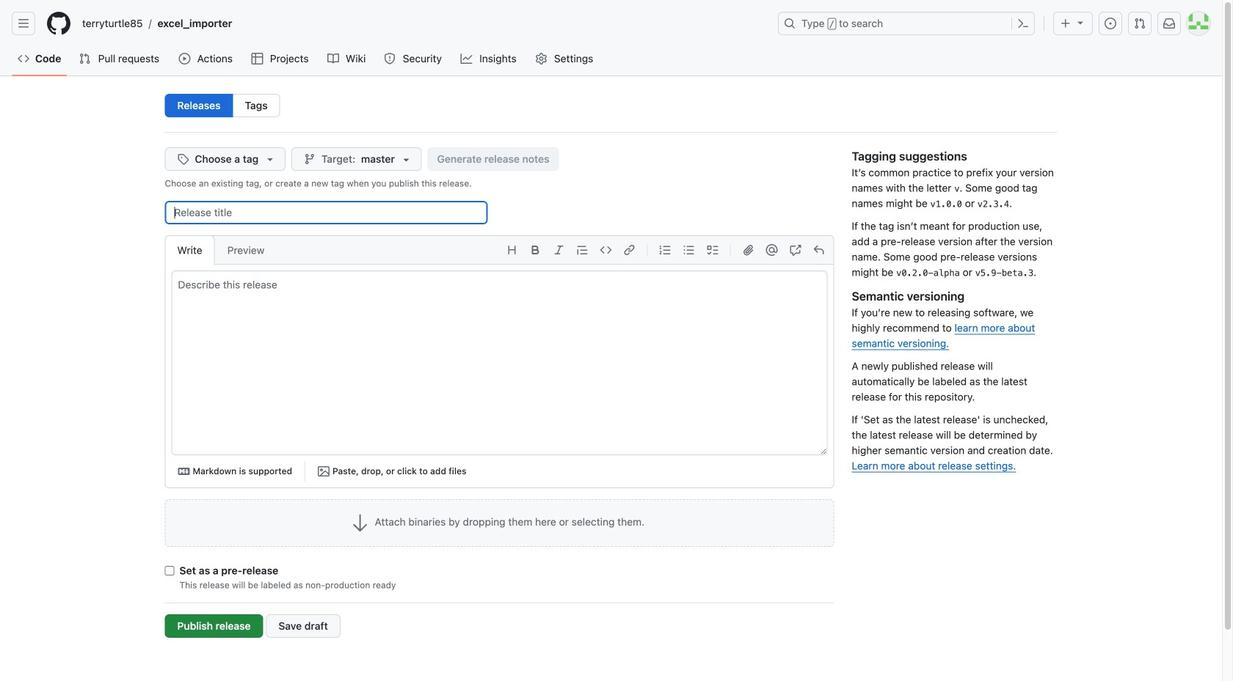 Task type: vqa. For each thing, say whether or not it's contained in the screenshot.
Terms link
no



Task type: describe. For each thing, give the bounding box(es) containing it.
triangle down image
[[1075, 17, 1086, 28]]

tag image
[[177, 153, 189, 165]]

0 horizontal spatial git pull request image
[[79, 53, 91, 65]]

Enter release title text field
[[165, 201, 488, 225]]

table image
[[251, 53, 263, 65]]

0 vertical spatial git pull request image
[[1134, 18, 1146, 29]]

code image
[[18, 53, 29, 65]]

play image
[[179, 53, 190, 65]]



Task type: locate. For each thing, give the bounding box(es) containing it.
git pull request image
[[1134, 18, 1146, 29], [79, 53, 91, 65]]

image image
[[318, 466, 330, 478]]

list
[[76, 12, 769, 35]]

None checkbox
[[165, 567, 174, 576]]

add a comment tab list
[[165, 236, 277, 265]]

issue opened image
[[1105, 18, 1116, 29]]

1 vertical spatial git pull request image
[[79, 53, 91, 65]]

markdown image
[[178, 466, 190, 478]]

notifications image
[[1163, 18, 1175, 29]]

plus image
[[1060, 18, 1072, 29]]

git branch image
[[304, 153, 316, 165]]

triangle down image
[[264, 153, 276, 165]]

git pull request image left notifications image at the top right of page
[[1134, 18, 1146, 29]]

graph image
[[461, 53, 472, 65]]

homepage image
[[47, 12, 70, 35]]

shield image
[[384, 53, 396, 65]]

footer
[[0, 639, 1222, 682]]

  text field
[[172, 272, 827, 455]]

1 horizontal spatial git pull request image
[[1134, 18, 1146, 29]]

command palette image
[[1017, 18, 1029, 29]]

status
[[165, 177, 834, 190]]

git pull request image right code image
[[79, 53, 91, 65]]

tab panel
[[166, 271, 833, 488]]

book image
[[327, 53, 339, 65]]

gear image
[[535, 53, 547, 65]]



